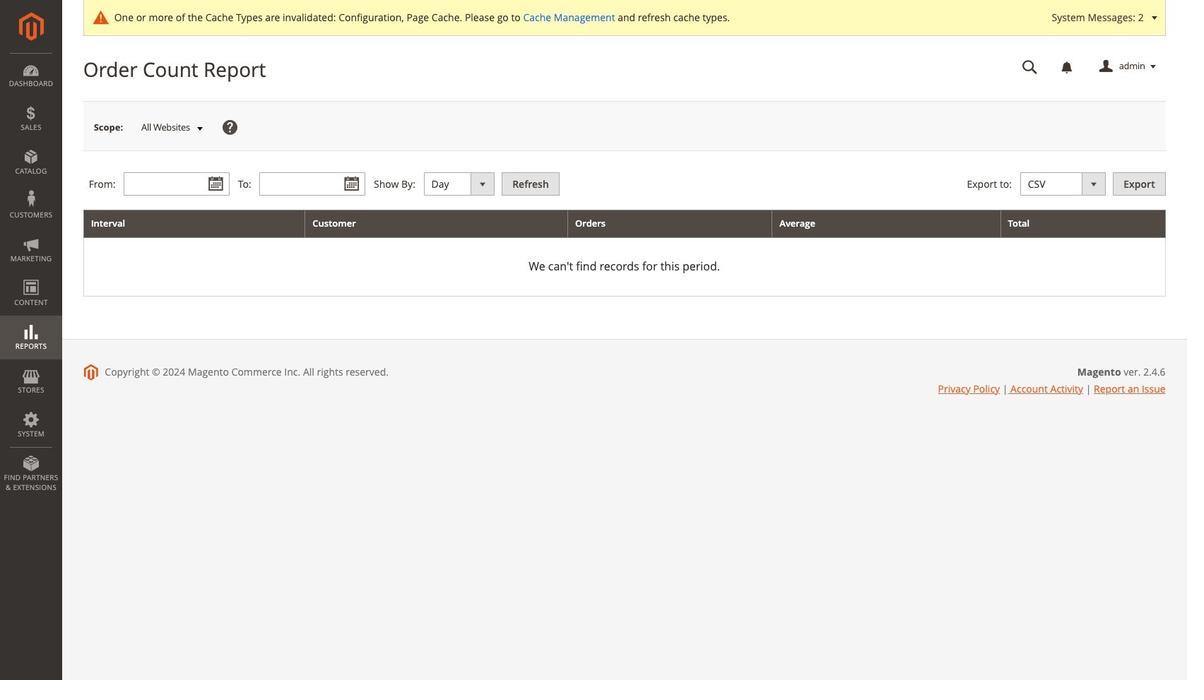 Task type: vqa. For each thing, say whether or not it's contained in the screenshot.
'menu bar'
yes



Task type: locate. For each thing, give the bounding box(es) containing it.
magento admin panel image
[[19, 12, 43, 41]]

None text field
[[260, 173, 366, 196]]

None text field
[[124, 173, 230, 196]]

menu bar
[[0, 53, 62, 500]]



